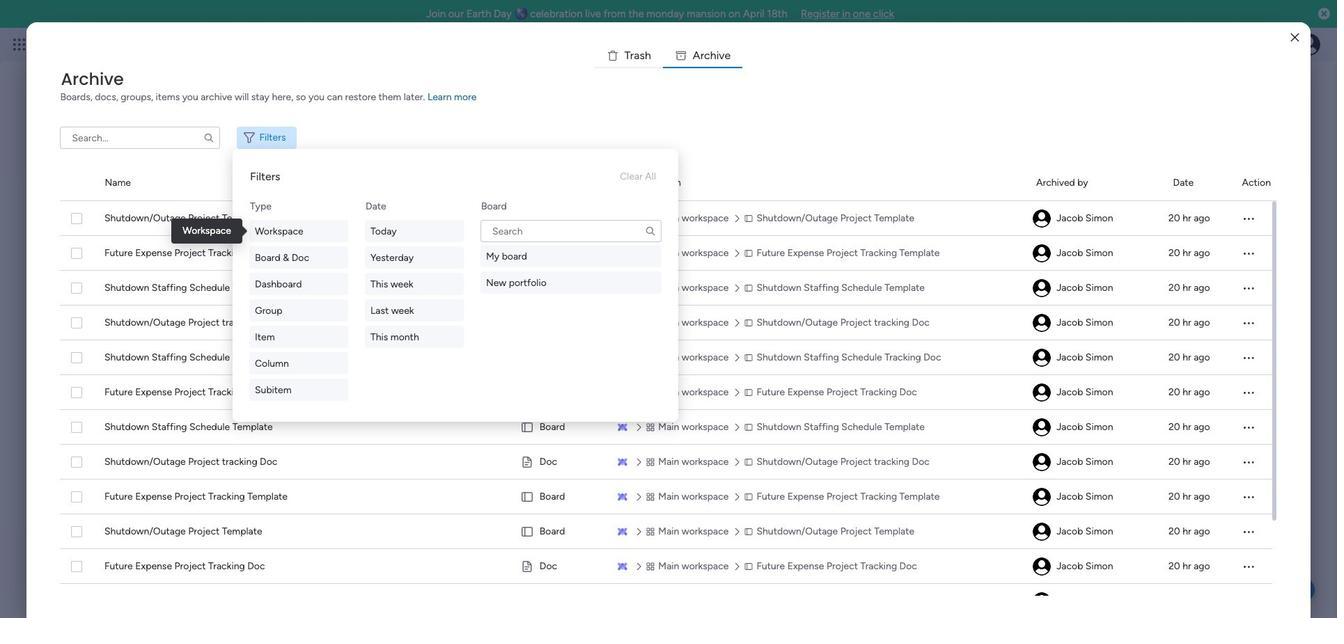 Task type: describe. For each thing, give the bounding box(es) containing it.
8 row from the top
[[60, 445, 1273, 480]]

2 row from the top
[[60, 236, 1273, 271]]

1 menu image from the top
[[1243, 212, 1257, 226]]

5 column header from the left
[[1243, 166, 1278, 201]]

select product image
[[13, 38, 26, 52]]

4 row from the top
[[60, 306, 1273, 341]]

10 row from the top
[[60, 515, 1273, 550]]

jacob simon image for second row from the top
[[1034, 245, 1052, 263]]

11 row from the top
[[60, 550, 1273, 585]]

3 row from the top
[[60, 271, 1273, 306]]

search image
[[645, 226, 656, 237]]

Search search field
[[481, 220, 662, 243]]

7 row from the top
[[60, 410, 1273, 445]]

1 column header from the left
[[105, 166, 506, 201]]



Task type: vqa. For each thing, say whether or not it's contained in the screenshot.
the leftmost Search Icon
yes



Task type: locate. For each thing, give the bounding box(es) containing it.
jacob simon image for 3rd row from the top of the page
[[1034, 279, 1052, 298]]

0 vertical spatial menu image
[[1243, 212, 1257, 226]]

3 column header from the left
[[1037, 166, 1157, 201]]

3 jacob simon image from the top
[[1034, 384, 1052, 402]]

jacob simon image
[[1034, 314, 1052, 332], [1034, 349, 1052, 367], [1034, 384, 1052, 402], [1034, 454, 1052, 472], [1034, 523, 1052, 541], [1034, 558, 1052, 576]]

1 jacob simon image from the top
[[1034, 314, 1052, 332]]

5 row from the top
[[60, 341, 1273, 376]]

jacob simon image
[[1299, 33, 1321, 56], [1034, 210, 1052, 228], [1034, 245, 1052, 263], [1034, 279, 1052, 298], [1034, 419, 1052, 437], [1034, 488, 1052, 507]]

Search for items in the recycle bin search field
[[60, 127, 220, 149]]

12 row from the top
[[60, 585, 1273, 619]]

row
[[60, 201, 1273, 236], [60, 236, 1273, 271], [60, 271, 1273, 306], [60, 306, 1273, 341], [60, 341, 1273, 376], [60, 376, 1273, 410], [60, 410, 1273, 445], [60, 445, 1273, 480], [60, 480, 1273, 515], [60, 515, 1273, 550], [60, 550, 1273, 585], [60, 585, 1273, 619]]

1 row from the top
[[60, 201, 1273, 236]]

None search field
[[60, 127, 220, 149]]

6 jacob simon image from the top
[[1034, 558, 1052, 576]]

jacob simon image for 4th row from the bottom
[[1034, 488, 1052, 507]]

2 jacob simon image from the top
[[1034, 349, 1052, 367]]

1 vertical spatial menu image
[[1243, 560, 1257, 574]]

2 column header from the left
[[619, 166, 1020, 201]]

None search field
[[481, 220, 662, 243]]

jacob simon image for sixth row from the bottom
[[1034, 419, 1052, 437]]

5 jacob simon image from the top
[[1034, 523, 1052, 541]]

jacob simon image for first row
[[1034, 210, 1052, 228]]

close image
[[1292, 32, 1300, 43]]

cell
[[521, 201, 601, 236], [1033, 201, 1153, 236], [521, 236, 601, 271], [1033, 236, 1153, 271], [1239, 236, 1273, 271], [521, 271, 601, 306], [1033, 271, 1153, 306], [1239, 271, 1273, 306], [1033, 306, 1153, 341], [1239, 306, 1273, 341], [1033, 341, 1153, 376], [1239, 341, 1273, 376], [1033, 376, 1153, 410], [1239, 376, 1273, 410], [521, 410, 601, 445], [1033, 410, 1153, 445], [1239, 410, 1273, 445], [521, 445, 601, 480], [1033, 445, 1153, 480], [1239, 445, 1273, 480], [521, 480, 601, 515], [1033, 480, 1153, 515], [1239, 480, 1273, 515], [521, 515, 601, 550], [1033, 515, 1153, 550], [1239, 515, 1273, 550], [521, 550, 601, 585], [1033, 550, 1153, 585], [60, 585, 88, 619], [617, 585, 1016, 619], [1033, 585, 1153, 619], [1239, 585, 1273, 619]]

table
[[60, 166, 1278, 619]]

6 row from the top
[[60, 376, 1273, 410]]

menu image
[[1243, 212, 1257, 226], [1243, 560, 1257, 574]]

search image
[[204, 132, 215, 144]]

2 menu image from the top
[[1243, 560, 1257, 574]]

row group
[[60, 166, 1278, 201]]

column header
[[105, 166, 506, 201], [619, 166, 1020, 201], [1037, 166, 1157, 201], [1174, 166, 1226, 201], [1243, 166, 1278, 201]]

4 column header from the left
[[1174, 166, 1226, 201]]

4 jacob simon image from the top
[[1034, 454, 1052, 472]]

9 row from the top
[[60, 480, 1273, 515]]



